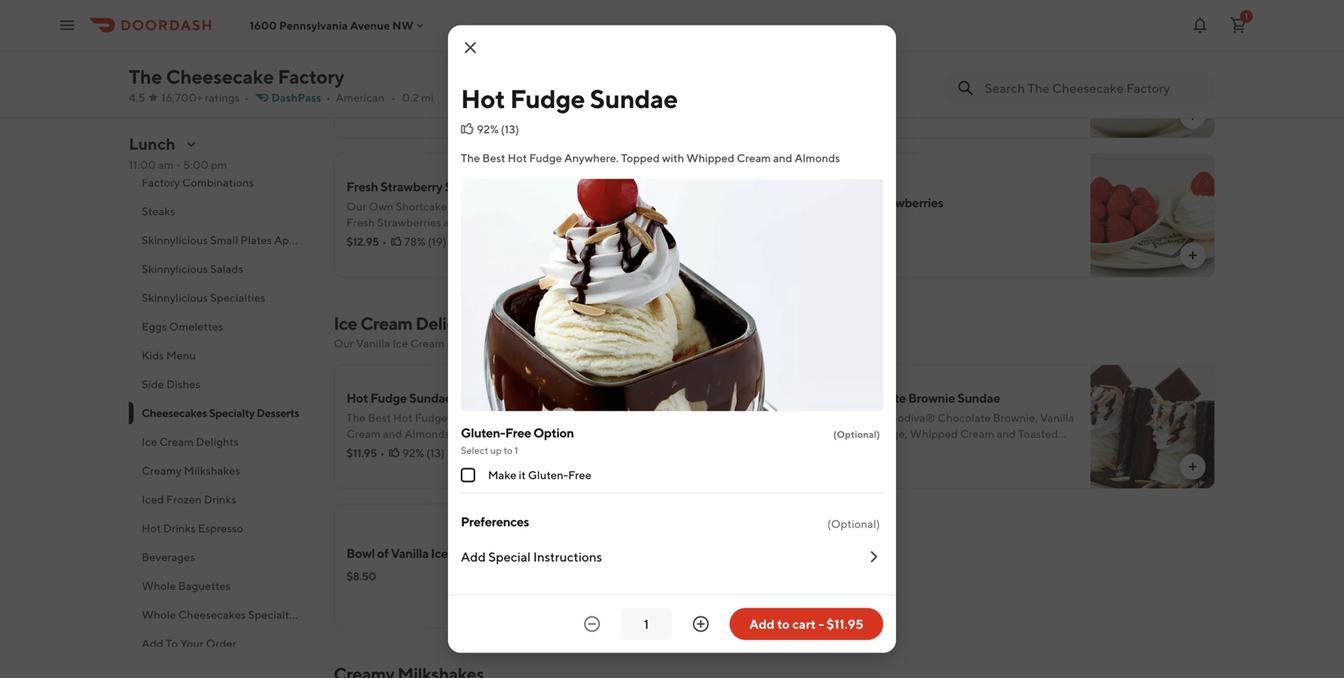 Task type: describe. For each thing, give the bounding box(es) containing it.
pm
[[211, 158, 227, 171]]

$12.95
[[347, 235, 379, 248]]

skinnylicious for skinnylicious small plates appetizers
[[142, 233, 208, 247]]

bowl for bowl of fresh strawberries
[[794, 195, 823, 210]]

and inside low-licious cheesecake with strawberries low carb, no sugar added and gluten free, with fresh strawberries
[[487, 60, 506, 74]]

eggs omelettes
[[142, 320, 223, 333]]

cream inside warm apple crisp our delicious crispy nutty topping and vanilla ice cream
[[794, 76, 828, 90]]

of for fresh
[[825, 195, 836, 210]]

(16)
[[427, 96, 446, 109]]

ratings
[[205, 91, 240, 104]]

topped inside hot fudge sundae dialog
[[621, 151, 660, 165]]

cream inside godiva® chocolate brownie sundae our own fabulous godiva® chocolate brownie, vanilla ice cream, hot fudge, whipped cream and toasted almonds
[[961, 427, 995, 440]]

low-
[[347, 40, 376, 55]]

is
[[447, 337, 455, 350]]

pennsylvania
[[279, 19, 348, 32]]

espresso
[[198, 522, 243, 535]]

ice inside the fresh strawberry shortcake our own shortcake topped with vanilla ice cream, fresh strawberries and whipped cream
[[552, 200, 567, 213]]

whipped inside hot fudge sundae dialog
[[687, 151, 735, 165]]

ice cream delights our vanilla ice cream is made exclusively for the cheesecake factory by dreyer's® ice cream
[[334, 313, 811, 350]]

$11.95 •
[[347, 446, 385, 460]]

bowl of fresh strawberries
[[794, 195, 944, 210]]

almonds inside hot fudge sundae dialog
[[795, 151, 841, 165]]

best inside hot fudge sundae the best hot fudge anywhere. topped with whipped cream and almonds
[[368, 411, 391, 424]]

1 vertical spatial shortcake
[[396, 200, 448, 213]]

fresh strawberry shortcake image
[[644, 153, 769, 278]]

the inside hot fudge sundae dialog
[[461, 151, 480, 165]]

make
[[488, 468, 517, 482]]

small
[[210, 233, 238, 247]]

1 horizontal spatial chocolate
[[938, 411, 991, 424]]

add item to cart image for bowl of vanilla ice cream
[[740, 600, 753, 612]]

bowl for bowl of vanilla ice cream
[[347, 546, 375, 561]]

add for add special instructions
[[461, 549, 486, 564]]

vanilla inside the fresh strawberry shortcake our own shortcake topped with vanilla ice cream, fresh strawberries and whipped cream
[[515, 200, 550, 213]]

fudge,
[[873, 427, 908, 440]]

0 vertical spatial shortcake
[[445, 179, 502, 194]]

am
[[158, 158, 174, 171]]

of for vanilla
[[377, 546, 389, 561]]

factory combinations
[[142, 176, 254, 189]]

5:00
[[183, 158, 209, 171]]

factory inside ice cream delights our vanilla ice cream is made exclusively for the cheesecake factory by dreyer's® ice cream
[[649, 337, 687, 350]]

brownie
[[909, 390, 956, 405]]

1 inside button
[[1246, 12, 1249, 21]]

delights for ice cream delights
[[196, 435, 239, 448]]

strawberries up 0.2
[[377, 76, 442, 90]]

1 horizontal spatial factory
[[278, 65, 345, 88]]

0 horizontal spatial $11.95
[[347, 446, 377, 460]]

the cheesecake factory
[[129, 65, 345, 88]]

warm apple crisp image
[[1091, 14, 1216, 138]]

whole for whole baguettes
[[142, 579, 176, 592]]

$8.50
[[347, 570, 376, 583]]

cheesecakes inside button
[[178, 608, 246, 621]]

sugar
[[418, 60, 448, 74]]

87% for 87% (8)
[[848, 219, 869, 232]]

add item to cart image for bowl of fresh strawberries
[[1187, 249, 1200, 262]]

warm
[[794, 40, 829, 55]]

free,
[[546, 60, 572, 74]]

and inside warm apple crisp our delicious crispy nutty topping and vanilla ice cream
[[976, 60, 996, 74]]

whole cheesecakes specialty cakes
[[142, 608, 329, 621]]

1 vertical spatial (optional)
[[828, 517, 881, 530]]

bowl of vanilla ice cream
[[347, 546, 489, 561]]

hot drinks espresso
[[142, 522, 243, 535]]

add to cart - $11.95
[[750, 616, 864, 632]]

iced frozen drinks button
[[129, 485, 315, 514]]

Current quantity is 1 number field
[[631, 615, 663, 633]]

skinnylicious for skinnylicious specialties
[[142, 291, 208, 304]]

steaks
[[142, 205, 175, 218]]

option
[[534, 425, 574, 440]]

add for add to your order
[[142, 637, 164, 650]]

11:00
[[129, 158, 156, 171]]

skinnylicious salads
[[142, 262, 243, 275]]

nw
[[393, 19, 414, 32]]

own
[[817, 411, 838, 424]]

ice inside ice cream delights button
[[142, 435, 157, 448]]

the best hot fudge anywhere. topped with whipped cream and almonds
[[461, 151, 841, 165]]

sundae for hot fudge sundae the best hot fudge anywhere. topped with whipped cream and almonds
[[409, 390, 452, 405]]

godiva® chocolate brownie sundae our own fabulous godiva® chocolate brownie, vanilla ice cream, hot fudge, whipped cream and toasted almonds
[[794, 390, 1075, 456]]

dashpass
[[272, 91, 322, 104]]

add to your order
[[142, 637, 237, 650]]

fresh up $12.95
[[347, 216, 375, 229]]

dashpass •
[[272, 91, 331, 104]]

and inside hot fudge sundae dialog
[[774, 151, 793, 165]]

creamy milkshakes button
[[129, 456, 315, 485]]

and inside hot fudge sundae the best hot fudge anywhere. topped with whipped cream and almonds
[[383, 427, 402, 440]]

Item Search search field
[[985, 79, 1203, 97]]

factory combinations button
[[129, 168, 315, 197]]

fresh up own at the left
[[347, 179, 378, 194]]

- inside button
[[819, 616, 824, 632]]

fresh inside low-licious cheesecake with strawberries low carb, no sugar added and gluten free, with fresh strawberries
[[347, 76, 375, 90]]

nutty
[[901, 60, 930, 74]]

$12.95 •
[[347, 235, 387, 248]]

cream inside hot fudge sundae dialog
[[737, 151, 771, 165]]

kids
[[142, 349, 164, 362]]

the inside hot fudge sundae the best hot fudge anywhere. topped with whipped cream and almonds
[[347, 411, 366, 424]]

our for ice
[[334, 337, 354, 350]]

gluten-free option select up to 1
[[461, 425, 574, 456]]

cart
[[793, 616, 816, 632]]

hot inside godiva® chocolate brownie sundae our own fabulous godiva® chocolate brownie, vanilla ice cream, hot fudge, whipped cream and toasted almonds
[[851, 427, 870, 440]]

anywhere. inside hot fudge sundae the best hot fudge anywhere. topped with whipped cream and almonds
[[450, 411, 505, 424]]

desserts
[[257, 406, 299, 419]]

(8)
[[872, 219, 886, 232]]

fresh strawberry shortcake our own shortcake topped with vanilla ice cream, fresh strawberries and whipped cream
[[347, 179, 606, 229]]

by
[[689, 337, 702, 350]]

• for $11.50 •
[[381, 96, 386, 109]]

dreyer's®
[[704, 337, 756, 350]]

1 vertical spatial 92%
[[403, 446, 424, 460]]

factory inside button
[[142, 176, 180, 189]]

cheesecakes specialty desserts
[[142, 406, 299, 419]]

best inside hot fudge sundae dialog
[[483, 151, 506, 165]]

omelettes
[[169, 320, 223, 333]]

mi
[[422, 91, 434, 104]]

anywhere. inside hot fudge sundae dialog
[[565, 151, 619, 165]]

ice inside godiva® chocolate brownie sundae our own fabulous godiva® chocolate brownie, vanilla ice cream, hot fudge, whipped cream and toasted almonds
[[794, 427, 810, 440]]

menu
[[166, 349, 196, 362]]

skinnylicious specialties
[[142, 291, 266, 304]]

plates
[[240, 233, 272, 247]]

brownie,
[[994, 411, 1038, 424]]

1 horizontal spatial godiva®
[[889, 411, 936, 424]]

made
[[457, 337, 486, 350]]

0 horizontal spatial 92% (13)
[[403, 446, 445, 460]]

vanilla inside godiva® chocolate brownie sundae our own fabulous godiva® chocolate brownie, vanilla ice cream, hot fudge, whipped cream and toasted almonds
[[1041, 411, 1075, 424]]

your
[[180, 637, 204, 650]]

0 horizontal spatial godiva®
[[794, 390, 846, 405]]

cream inside hot fudge sundae the best hot fudge anywhere. topped with whipped cream and almonds
[[347, 427, 381, 440]]

1 vertical spatial free
[[569, 468, 592, 482]]

creamy
[[142, 464, 182, 477]]

baguettes
[[178, 579, 231, 592]]

87% (8)
[[848, 219, 886, 232]]

beverages button
[[129, 543, 315, 572]]

delights for ice cream delights our vanilla ice cream is made exclusively for the cheesecake factory by dreyer's® ice cream
[[416, 313, 481, 334]]

to inside button
[[778, 616, 790, 632]]

cheesecake inside ice cream delights our vanilla ice cream is made exclusively for the cheesecake factory by dreyer's® ice cream
[[584, 337, 646, 350]]

steaks button
[[129, 197, 315, 226]]

gluten
[[509, 60, 544, 74]]

licious
[[376, 40, 416, 55]]

skinnylicious specialties button
[[129, 283, 315, 312]]

whole cheesecakes specialty cakes button
[[129, 600, 329, 629]]

• for american • 0.2 mi
[[391, 91, 396, 104]]

almonds inside hot fudge sundae the best hot fudge anywhere. topped with whipped cream and almonds
[[405, 427, 450, 440]]

(19)
[[428, 235, 447, 248]]

dishes
[[166, 377, 200, 391]]

add item to cart image for warm apple crisp
[[1187, 110, 1200, 122]]

$9.95
[[794, 219, 823, 232]]

kids menu button
[[129, 341, 315, 370]]

• for $12.95 •
[[382, 235, 387, 248]]

add item to cart image for godiva® chocolate brownie sundae
[[1187, 460, 1200, 473]]

eggs omelettes button
[[129, 312, 315, 341]]



Task type: vqa. For each thing, say whether or not it's contained in the screenshot.
Alcohol ICON
no



Task type: locate. For each thing, give the bounding box(es) containing it.
hot fudge sundae image
[[644, 364, 769, 489]]

and inside godiva® chocolate brownie sundae our own fabulous godiva® chocolate brownie, vanilla ice cream, hot fudge, whipped cream and toasted almonds
[[997, 427, 1016, 440]]

low-licious cheesecake with strawberries image
[[644, 14, 769, 138]]

0 vertical spatial almonds
[[795, 151, 841, 165]]

our inside ice cream delights our vanilla ice cream is made exclusively for the cheesecake factory by dreyer's® ice cream
[[334, 337, 354, 350]]

skinnylicious down steaks
[[142, 233, 208, 247]]

0 vertical spatial -
[[176, 158, 181, 171]]

cream, inside godiva® chocolate brownie sundae our own fabulous godiva® chocolate brownie, vanilla ice cream, hot fudge, whipped cream and toasted almonds
[[812, 427, 849, 440]]

cheesecake right for
[[584, 337, 646, 350]]

drinks down frozen
[[163, 522, 196, 535]]

bowl of fresh strawberries image
[[1091, 153, 1216, 278]]

sundae
[[590, 84, 678, 114], [409, 390, 452, 405], [958, 390, 1001, 405]]

2 skinnylicious from the top
[[142, 262, 208, 275]]

1 horizontal spatial (13)
[[501, 122, 519, 136]]

hot inside hot drinks espresso button
[[142, 522, 161, 535]]

0 vertical spatial to
[[504, 445, 513, 456]]

our inside warm apple crisp our delicious crispy nutty topping and vanilla ice cream
[[794, 60, 814, 74]]

american • 0.2 mi
[[336, 91, 434, 104]]

free left "option"
[[506, 425, 531, 440]]

gluten- inside gluten-free option select up to 1
[[461, 425, 506, 440]]

• for $11.95 •
[[380, 446, 385, 460]]

sundae inside dialog
[[590, 84, 678, 114]]

0 horizontal spatial factory
[[142, 176, 180, 189]]

godiva®
[[794, 390, 846, 405], [889, 411, 936, 424]]

1 horizontal spatial cheesecake
[[418, 40, 487, 55]]

1 right up
[[515, 445, 519, 456]]

1 horizontal spatial of
[[825, 195, 836, 210]]

specialty down side dishes button
[[209, 406, 255, 419]]

vanilla inside ice cream delights our vanilla ice cream is made exclusively for the cheesecake factory by dreyer's® ice cream
[[356, 337, 390, 350]]

cream, down own
[[812, 427, 849, 440]]

0 horizontal spatial 1
[[515, 445, 519, 456]]

whipped inside the fresh strawberry shortcake our own shortcake topped with vanilla ice cream, fresh strawberries and whipped cream
[[465, 216, 513, 229]]

with
[[574, 60, 600, 74]]

1 vertical spatial specialty
[[248, 608, 295, 621]]

0 vertical spatial whole
[[142, 579, 176, 592]]

our for warm
[[794, 60, 814, 74]]

2 add item to cart image from the top
[[1187, 460, 1200, 473]]

cream inside button
[[160, 435, 194, 448]]

topping
[[933, 60, 974, 74]]

factory up dashpass •
[[278, 65, 345, 88]]

87% (16)
[[404, 96, 446, 109]]

of
[[825, 195, 836, 210], [377, 546, 389, 561]]

87% left (8)
[[848, 219, 869, 232]]

2 horizontal spatial cheesecake
[[584, 337, 646, 350]]

1 vertical spatial delights
[[196, 435, 239, 448]]

delights inside ice cream delights our vanilla ice cream is made exclusively for the cheesecake factory by dreyer's® ice cream
[[416, 313, 481, 334]]

factory left by
[[649, 337, 687, 350]]

1 vertical spatial cream,
[[812, 427, 849, 440]]

iced
[[142, 493, 164, 506]]

2 horizontal spatial add
[[750, 616, 775, 632]]

- right cart
[[819, 616, 824, 632]]

1 add item to cart image from the top
[[1187, 110, 1200, 122]]

the up "4.5"
[[129, 65, 162, 88]]

skinnylicious salads button
[[129, 255, 315, 283]]

add inside add to your order button
[[142, 637, 164, 650]]

cheesecake inside low-licious cheesecake with strawberries low carb, no sugar added and gluten free, with fresh strawberries
[[418, 40, 487, 55]]

cheesecake up ratings
[[166, 65, 274, 88]]

side
[[142, 377, 164, 391]]

1 vertical spatial bowl
[[347, 546, 375, 561]]

skinnylicious small plates appetizers button
[[129, 226, 330, 255]]

gluten- up select
[[461, 425, 506, 440]]

sundae up 'brownie,'
[[958, 390, 1001, 405]]

hot
[[461, 84, 506, 114], [508, 151, 527, 165], [347, 390, 368, 405], [393, 411, 413, 424], [851, 427, 870, 440], [142, 522, 161, 535]]

0 horizontal spatial 87%
[[404, 96, 425, 109]]

sundae down "is"
[[409, 390, 452, 405]]

(13) down gluten
[[501, 122, 519, 136]]

add special instructions
[[461, 549, 603, 564]]

add
[[461, 549, 486, 564], [750, 616, 775, 632], [142, 637, 164, 650]]

ice
[[1034, 60, 1050, 74], [552, 200, 567, 213], [334, 313, 357, 334], [393, 337, 408, 350], [759, 337, 774, 350], [794, 427, 810, 440], [142, 435, 157, 448], [431, 546, 448, 561]]

sundae down with
[[590, 84, 678, 114]]

skinnylicious up eggs omelettes
[[142, 291, 208, 304]]

factory
[[278, 65, 345, 88], [142, 176, 180, 189], [649, 337, 687, 350]]

cheesecake up added
[[418, 40, 487, 55]]

3 skinnylicious from the top
[[142, 291, 208, 304]]

ice cream delights button
[[129, 427, 315, 456]]

0 vertical spatial $11.95
[[347, 446, 377, 460]]

1 horizontal spatial anywhere.
[[565, 151, 619, 165]]

0 vertical spatial cheesecake
[[418, 40, 487, 55]]

0 vertical spatial skinnylicious
[[142, 233, 208, 247]]

anywhere. down 'hot fudge sundae'
[[565, 151, 619, 165]]

1 button
[[1223, 9, 1255, 41]]

0 horizontal spatial best
[[368, 411, 391, 424]]

16,700+ ratings •
[[161, 91, 249, 104]]

92% (13)
[[477, 122, 519, 136], [403, 446, 445, 460]]

lunch
[[129, 134, 175, 153]]

1 horizontal spatial to
[[778, 616, 790, 632]]

crispy
[[866, 60, 898, 74]]

2 whole from the top
[[142, 608, 176, 621]]

0 horizontal spatial of
[[377, 546, 389, 561]]

1 right notification bell icon
[[1246, 12, 1249, 21]]

strawberries up (8)
[[873, 195, 944, 210]]

whole baguettes button
[[129, 572, 315, 600]]

whole for whole cheesecakes specialty cakes
[[142, 608, 176, 621]]

1 vertical spatial add
[[750, 616, 775, 632]]

0 horizontal spatial 92%
[[403, 446, 424, 460]]

shortcake down strawberry
[[396, 200, 448, 213]]

2 vertical spatial factory
[[649, 337, 687, 350]]

strawberry
[[381, 179, 443, 194]]

-
[[176, 158, 181, 171], [819, 616, 824, 632]]

0 horizontal spatial to
[[504, 445, 513, 456]]

92% (13) inside hot fudge sundae dialog
[[477, 122, 519, 136]]

godiva® up fudge,
[[889, 411, 936, 424]]

1 horizontal spatial topped
[[507, 411, 546, 424]]

whipped inside godiva® chocolate brownie sundae our own fabulous godiva® chocolate brownie, vanilla ice cream, hot fudge, whipped cream and toasted almonds
[[910, 427, 959, 440]]

1 vertical spatial best
[[368, 411, 391, 424]]

add left cart
[[750, 616, 775, 632]]

milkshakes
[[184, 464, 240, 477]]

creamy milkshakes
[[142, 464, 240, 477]]

add left 'special'
[[461, 549, 486, 564]]

with inside low-licious cheesecake with strawberries low carb, no sugar added and gluten free, with fresh strawberries
[[489, 40, 514, 55]]

beverages
[[142, 550, 195, 564]]

0 vertical spatial free
[[506, 425, 531, 440]]

almonds
[[795, 151, 841, 165], [405, 427, 450, 440], [794, 443, 840, 456]]

kids menu
[[142, 349, 196, 362]]

1 inside gluten-free option select up to 1
[[515, 445, 519, 456]]

1 vertical spatial (13)
[[427, 446, 445, 460]]

skinnylicious
[[142, 233, 208, 247], [142, 262, 208, 275], [142, 291, 208, 304]]

0 vertical spatial chocolate
[[848, 390, 906, 405]]

godiva® up own
[[794, 390, 846, 405]]

0 vertical spatial (13)
[[501, 122, 519, 136]]

gluten-free option group
[[461, 424, 884, 494]]

specialties
[[210, 291, 266, 304]]

ice cream delights
[[142, 435, 239, 448]]

specialty
[[209, 406, 255, 419], [248, 608, 295, 621]]

cheesecakes
[[142, 406, 207, 419], [178, 608, 246, 621]]

whole up to
[[142, 608, 176, 621]]

drinks down creamy milkshakes button
[[204, 493, 237, 506]]

add for add to cart - $11.95
[[750, 616, 775, 632]]

whole baguettes
[[142, 579, 231, 592]]

0 horizontal spatial cheesecake
[[166, 65, 274, 88]]

topped inside the fresh strawberry shortcake our own shortcake topped with vanilla ice cream, fresh strawberries and whipped cream
[[450, 200, 489, 213]]

add item to cart image
[[1187, 249, 1200, 262], [740, 600, 753, 612]]

fresh
[[347, 76, 375, 90], [347, 179, 378, 194], [839, 195, 870, 210], [347, 216, 375, 229]]

11:00 am - 5:00 pm
[[129, 158, 227, 171]]

strawberries inside the fresh strawberry shortcake our own shortcake topped with vanilla ice cream, fresh strawberries and whipped cream
[[377, 216, 442, 229]]

1 horizontal spatial best
[[483, 151, 506, 165]]

gluten- right it at bottom
[[528, 468, 569, 482]]

shortcake
[[445, 179, 502, 194], [396, 200, 448, 213]]

delights up "is"
[[416, 313, 481, 334]]

eggs
[[142, 320, 167, 333]]

1 horizontal spatial gluten-
[[528, 468, 569, 482]]

1 vertical spatial cheesecakes
[[178, 608, 246, 621]]

make it gluten-free
[[488, 468, 592, 482]]

chocolate
[[848, 390, 906, 405], [938, 411, 991, 424]]

whole down the beverages
[[142, 579, 176, 592]]

0 vertical spatial 1
[[1246, 12, 1249, 21]]

1 vertical spatial whole
[[142, 608, 176, 621]]

up
[[491, 445, 502, 456]]

the right for
[[562, 337, 581, 350]]

1 vertical spatial cheesecake
[[166, 65, 274, 88]]

almonds inside godiva® chocolate brownie sundae our own fabulous godiva® chocolate brownie, vanilla ice cream, hot fudge, whipped cream and toasted almonds
[[794, 443, 840, 456]]

it
[[519, 468, 526, 482]]

notification bell image
[[1191, 16, 1210, 35]]

(13) left select
[[427, 446, 445, 460]]

0 vertical spatial 87%
[[404, 96, 425, 109]]

whipped
[[687, 151, 735, 165], [465, 216, 513, 229], [572, 411, 620, 424], [910, 427, 959, 440]]

our inside the fresh strawberry shortcake our own shortcake topped with vanilla ice cream, fresh strawberries and whipped cream
[[347, 200, 367, 213]]

whipped inside hot fudge sundae the best hot fudge anywhere. topped with whipped cream and almonds
[[572, 411, 620, 424]]

factory down am
[[142, 176, 180, 189]]

iced frozen drinks
[[142, 493, 237, 506]]

fresh up american
[[347, 76, 375, 90]]

0 vertical spatial cheesecakes
[[142, 406, 207, 419]]

$11.95 inside button
[[827, 616, 864, 632]]

$11.95
[[347, 446, 377, 460], [827, 616, 864, 632]]

0 vertical spatial add item to cart image
[[1187, 110, 1200, 122]]

0 vertical spatial specialty
[[209, 406, 255, 419]]

vanilla inside warm apple crisp our delicious crispy nutty topping and vanilla ice cream
[[998, 60, 1032, 74]]

add inside "add to cart - $11.95" button
[[750, 616, 775, 632]]

with inside the fresh strawberry shortcake our own shortcake topped with vanilla ice cream, fresh strawberries and whipped cream
[[491, 200, 513, 213]]

0 vertical spatial add
[[461, 549, 486, 564]]

0 vertical spatial (optional)
[[834, 429, 881, 440]]

1 horizontal spatial add
[[461, 549, 486, 564]]

0 horizontal spatial add
[[142, 637, 164, 650]]

(optional) inside gluten-free option group
[[834, 429, 881, 440]]

sundae inside hot fudge sundae the best hot fudge anywhere. topped with whipped cream and almonds
[[409, 390, 452, 405]]

1 vertical spatial topped
[[450, 200, 489, 213]]

0 vertical spatial best
[[483, 151, 506, 165]]

- right am
[[176, 158, 181, 171]]

free down "option"
[[569, 468, 592, 482]]

topped inside hot fudge sundae the best hot fudge anywhere. topped with whipped cream and almonds
[[507, 411, 546, 424]]

chocolate up fabulous
[[848, 390, 906, 405]]

preferences
[[461, 514, 529, 529]]

1 horizontal spatial 92% (13)
[[477, 122, 519, 136]]

free inside gluten-free option select up to 1
[[506, 425, 531, 440]]

avenue
[[350, 19, 390, 32]]

open menu image
[[58, 16, 77, 35]]

1 horizontal spatial bowl
[[794, 195, 823, 210]]

1 vertical spatial gluten-
[[528, 468, 569, 482]]

1 vertical spatial 1
[[515, 445, 519, 456]]

skinnylicious for skinnylicious salads
[[142, 262, 208, 275]]

bowl up the "$9.95"
[[794, 195, 823, 210]]

1 horizontal spatial 87%
[[848, 219, 869, 232]]

0 vertical spatial 92%
[[477, 122, 499, 136]]

decrease quantity by 1 image
[[583, 614, 602, 634]]

2 vertical spatial cheesecake
[[584, 337, 646, 350]]

0 horizontal spatial delights
[[196, 435, 239, 448]]

skinnylicious up skinnylicious specialties on the left top of the page
[[142, 262, 208, 275]]

1 horizontal spatial 1
[[1246, 12, 1249, 21]]

2 vertical spatial almonds
[[794, 443, 840, 456]]

select
[[461, 445, 489, 456]]

sundae for hot fudge sundae
[[590, 84, 678, 114]]

instructions
[[534, 549, 603, 564]]

ice inside warm apple crisp our delicious crispy nutty topping and vanilla ice cream
[[1034, 60, 1050, 74]]

own
[[369, 200, 394, 213]]

warm apple crisp our delicious crispy nutty topping and vanilla ice cream
[[794, 40, 1050, 90]]

delights down cheesecakes specialty desserts on the left of page
[[196, 435, 239, 448]]

chocolate down 'brownie'
[[938, 411, 991, 424]]

0 vertical spatial of
[[825, 195, 836, 210]]

anywhere. up select
[[450, 411, 505, 424]]

cheesecakes down baguettes
[[178, 608, 246, 621]]

1 horizontal spatial cream,
[[812, 427, 849, 440]]

0 horizontal spatial cream,
[[570, 200, 606, 213]]

1 skinnylicious from the top
[[142, 233, 208, 247]]

the inside ice cream delights our vanilla ice cream is made exclusively for the cheesecake factory by dreyer's® ice cream
[[562, 337, 581, 350]]

• for dashpass •
[[326, 91, 331, 104]]

best up the fresh strawberry shortcake our own shortcake topped with vanilla ice cream, fresh strawberries and whipped cream
[[483, 151, 506, 165]]

92% (13) down gluten
[[477, 122, 519, 136]]

1 vertical spatial of
[[377, 546, 389, 561]]

0 horizontal spatial chocolate
[[848, 390, 906, 405]]

$11.50
[[347, 96, 378, 109]]

cream, inside the fresh strawberry shortcake our own shortcake topped with vanilla ice cream, fresh strawberries and whipped cream
[[570, 200, 606, 213]]

to
[[504, 445, 513, 456], [778, 616, 790, 632]]

add left to
[[142, 637, 164, 650]]

0 horizontal spatial drinks
[[163, 522, 196, 535]]

0 horizontal spatial free
[[506, 425, 531, 440]]

1 vertical spatial add item to cart image
[[740, 600, 753, 612]]

0 vertical spatial 92% (13)
[[477, 122, 519, 136]]

to inside gluten-free option select up to 1
[[504, 445, 513, 456]]

fabulous
[[840, 411, 887, 424]]

crisp
[[867, 40, 897, 55]]

0 horizontal spatial (13)
[[427, 446, 445, 460]]

92% right $11.95 •
[[403, 446, 424, 460]]

1600 pennsylvania avenue nw button
[[250, 19, 427, 32]]

to left cart
[[778, 616, 790, 632]]

1 horizontal spatial delights
[[416, 313, 481, 334]]

92% (13) left select
[[403, 446, 445, 460]]

to
[[166, 637, 178, 650]]

hot drinks espresso button
[[129, 514, 315, 543]]

1 vertical spatial chocolate
[[938, 411, 991, 424]]

free
[[506, 425, 531, 440], [569, 468, 592, 482]]

carb,
[[370, 60, 398, 74]]

87% left (16)
[[404, 96, 425, 109]]

0 vertical spatial drinks
[[204, 493, 237, 506]]

1 vertical spatial factory
[[142, 176, 180, 189]]

$11.50 •
[[347, 96, 386, 109]]

1 vertical spatial anywhere.
[[450, 411, 505, 424]]

bowl of vanilla ice cream image
[[644, 504, 769, 628]]

0 horizontal spatial topped
[[450, 200, 489, 213]]

and inside the fresh strawberry shortcake our own shortcake topped with vanilla ice cream, fresh strawberries and whipped cream
[[444, 216, 463, 229]]

increase quantity by 1 image
[[692, 614, 711, 634]]

our inside godiva® chocolate brownie sundae our own fabulous godiva® chocolate brownie, vanilla ice cream, hot fudge, whipped cream and toasted almonds
[[794, 411, 814, 424]]

add inside add special instructions button
[[461, 549, 486, 564]]

1 vertical spatial godiva®
[[889, 411, 936, 424]]

shortcake right strawberry
[[445, 179, 502, 194]]

0 vertical spatial gluten-
[[461, 425, 506, 440]]

delights inside ice cream delights button
[[196, 435, 239, 448]]

(13) inside hot fudge sundae dialog
[[501, 122, 519, 136]]

1 horizontal spatial add item to cart image
[[1187, 249, 1200, 262]]

sundae inside godiva® chocolate brownie sundae our own fabulous godiva® chocolate brownie, vanilla ice cream, hot fudge, whipped cream and toasted almonds
[[958, 390, 1001, 405]]

1 vertical spatial 87%
[[848, 219, 869, 232]]

our
[[794, 60, 814, 74], [347, 200, 367, 213], [334, 337, 354, 350], [794, 411, 814, 424]]

specialty left cakes
[[248, 608, 295, 621]]

1 vertical spatial 92% (13)
[[403, 446, 445, 460]]

godiva® chocolate brownie sundae image
[[1091, 364, 1216, 489]]

1 whole from the top
[[142, 579, 176, 592]]

combinations
[[182, 176, 254, 189]]

with inside hot fudge sundae the best hot fudge anywhere. topped with whipped cream and almonds
[[548, 411, 570, 424]]

1 vertical spatial add item to cart image
[[1187, 460, 1200, 473]]

topped
[[621, 151, 660, 165], [450, 200, 489, 213], [507, 411, 546, 424]]

apple
[[831, 40, 865, 55]]

1 horizontal spatial -
[[819, 616, 824, 632]]

87% for 87% (16)
[[404, 96, 425, 109]]

cheesecakes down side dishes
[[142, 406, 207, 419]]

hot fudge sundae dialog
[[448, 25, 897, 653]]

hot fudge sundae
[[461, 84, 678, 114]]

4.5
[[129, 91, 145, 104]]

0 horizontal spatial sundae
[[409, 390, 452, 405]]

our for fresh
[[347, 200, 367, 213]]

close hot fudge sundae image
[[461, 38, 480, 57]]

the up $11.95 •
[[347, 411, 366, 424]]

2 vertical spatial topped
[[507, 411, 546, 424]]

strawberries up 78%
[[377, 216, 442, 229]]

1 items, open order cart image
[[1230, 16, 1249, 35]]

exclusively
[[488, 337, 543, 350]]

1 vertical spatial $11.95
[[827, 616, 864, 632]]

delicious
[[817, 60, 864, 74]]

1 vertical spatial almonds
[[405, 427, 450, 440]]

to right up
[[504, 445, 513, 456]]

bowl up $8.50
[[347, 546, 375, 561]]

0 horizontal spatial add item to cart image
[[740, 600, 753, 612]]

92% down added
[[477, 122, 499, 136]]

0 vertical spatial add item to cart image
[[1187, 249, 1200, 262]]

0 vertical spatial bowl
[[794, 195, 823, 210]]

add item to cart image
[[1187, 110, 1200, 122], [1187, 460, 1200, 473]]

fresh up 87% (8)
[[839, 195, 870, 210]]

the up the fresh strawberry shortcake our own shortcake topped with vanilla ice cream, fresh strawberries and whipped cream
[[461, 151, 480, 165]]

cream, down the "the best hot fudge anywhere. topped with whipped cream and almonds"
[[570, 200, 606, 213]]

Make it Gluten-Free checkbox
[[461, 468, 476, 482]]

specialty inside button
[[248, 608, 295, 621]]

strawberries up "free,"
[[516, 40, 588, 55]]

best up $11.95 •
[[368, 411, 391, 424]]

with inside hot fudge sundae dialog
[[662, 151, 685, 165]]

0 horizontal spatial bowl
[[347, 546, 375, 561]]

cream inside the fresh strawberry shortcake our own shortcake topped with vanilla ice cream, fresh strawberries and whipped cream
[[516, 216, 550, 229]]

78% (19)
[[405, 235, 447, 248]]

92% inside hot fudge sundae dialog
[[477, 122, 499, 136]]



